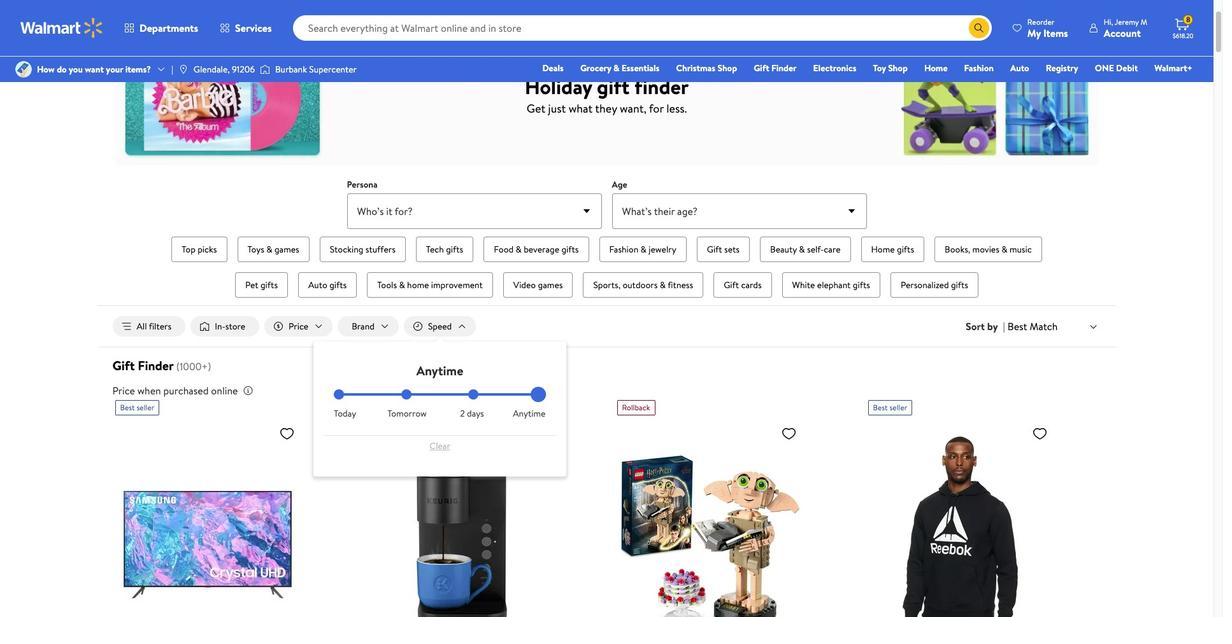 Task type: locate. For each thing, give the bounding box(es) containing it.
1 horizontal spatial fashion
[[964, 62, 994, 75]]

games inside button
[[274, 243, 299, 256]]

0 horizontal spatial seller
[[137, 403, 154, 413]]

price left when
[[112, 384, 135, 398]]

1 horizontal spatial seller
[[890, 403, 907, 413]]

best match
[[1008, 320, 1058, 334]]

1 horizontal spatial  image
[[178, 64, 188, 75]]

0 vertical spatial games
[[274, 243, 299, 256]]

add to favorites list, keurig k-express essentials single serve k-cup pod coffee maker, black image
[[530, 426, 546, 442]]

finder left electronics link
[[771, 62, 797, 75]]

0 horizontal spatial best
[[120, 403, 135, 413]]

group
[[143, 234, 1070, 301]]

finder up when
[[138, 357, 174, 375]]

gift left cards
[[724, 279, 739, 292]]

1 horizontal spatial games
[[538, 279, 563, 292]]

1 horizontal spatial rollback
[[622, 403, 650, 413]]

beauty
[[770, 243, 797, 256]]

1 horizontal spatial |
[[1003, 320, 1005, 334]]

shop right christmas
[[717, 62, 737, 75]]

add to favorites list, samsung 43" class cu7000b crystal uhd 4k smart television un43cu7000bxza image
[[279, 426, 295, 442]]

shop for christmas shop
[[717, 62, 737, 75]]

None range field
[[334, 394, 546, 396]]

what
[[569, 100, 593, 116]]

finder inside gift finder link
[[771, 62, 797, 75]]

auto down "my"
[[1010, 62, 1029, 75]]

price for price
[[289, 320, 308, 333]]

0 vertical spatial anytime
[[416, 363, 463, 380]]

best inside popup button
[[1008, 320, 1027, 334]]

keurig k-express essentials single serve k-cup pod coffee maker, black image
[[366, 421, 551, 618]]

top picks button
[[171, 237, 227, 262]]

1 horizontal spatial shop
[[888, 62, 908, 75]]

0 horizontal spatial finder
[[138, 357, 174, 375]]

do
[[57, 63, 67, 76]]

1 vertical spatial |
[[1003, 320, 1005, 334]]

0 horizontal spatial auto
[[308, 279, 327, 292]]

& left the music
[[1002, 243, 1007, 256]]

all filters button
[[112, 317, 186, 337]]

just
[[548, 100, 566, 116]]

1 vertical spatial fashion
[[609, 243, 638, 256]]

purchased
[[163, 384, 209, 398]]

beverage
[[524, 243, 559, 256]]

price down auto gifts
[[289, 320, 308, 333]]

home left fashion link
[[924, 62, 948, 75]]

in-store button
[[191, 317, 259, 337]]

0 horizontal spatial games
[[274, 243, 299, 256]]

music
[[1010, 243, 1032, 256]]

best seller for reebok men's delta logo hoodie, sizes s-3xl
[[873, 403, 907, 413]]

& inside button
[[799, 243, 805, 256]]

| right items? at left top
[[171, 63, 173, 76]]

0 vertical spatial price
[[289, 320, 308, 333]]

1 vertical spatial anytime
[[513, 408, 546, 420]]

0 horizontal spatial shop
[[717, 62, 737, 75]]

gift cards button
[[714, 273, 772, 298]]

anytime up add to favorites list, keurig k-express essentials single serve k-cup pod coffee maker, black image
[[513, 408, 546, 420]]

None radio
[[468, 390, 479, 400]]

0 horizontal spatial price
[[112, 384, 135, 398]]

items?
[[125, 63, 151, 76]]

how fast do you want your order? option group
[[334, 390, 546, 420]]

gifts for pet gifts
[[261, 279, 278, 292]]

gift
[[597, 72, 630, 100]]

fashion inside button
[[609, 243, 638, 256]]

fashion & jewelry button
[[599, 237, 686, 262]]

 image left glendale,
[[178, 64, 188, 75]]

gifts right elephant
[[853, 279, 870, 292]]

sports, outdoors & fitness list item
[[581, 270, 706, 301]]

2 rollback from the left
[[622, 403, 650, 413]]

& for grocery & essentials
[[613, 62, 619, 75]]

grocery
[[580, 62, 611, 75]]

top picks list item
[[169, 234, 230, 265]]

home gifts
[[871, 243, 914, 256]]

food & beverage gifts list item
[[481, 234, 591, 265]]

1 shop from the left
[[717, 62, 737, 75]]

deals
[[542, 62, 564, 75]]

how do you want your items?
[[37, 63, 151, 76]]

shop for toy shop
[[888, 62, 908, 75]]

gift right christmas shop link
[[754, 62, 769, 75]]

stocking
[[330, 243, 363, 256]]

gifts right pet
[[261, 279, 278, 292]]

sets
[[724, 243, 740, 256]]

personalized
[[901, 279, 949, 292]]

in-
[[215, 320, 225, 333]]

 image
[[15, 61, 32, 78], [260, 63, 270, 76], [178, 64, 188, 75]]

gift for gift finder (1000+)
[[112, 357, 135, 375]]

gifts inside "button"
[[261, 279, 278, 292]]

1 rollback from the left
[[371, 403, 399, 413]]

2 horizontal spatial  image
[[260, 63, 270, 76]]

best
[[1008, 320, 1027, 334], [120, 403, 135, 413], [873, 403, 888, 413]]

gift inside "button"
[[724, 279, 739, 292]]

gift cards list item
[[711, 270, 774, 301]]

2 best seller from the left
[[873, 403, 907, 413]]

& right grocery
[[613, 62, 619, 75]]

& left fitness
[[660, 279, 666, 292]]

seller
[[137, 403, 154, 413], [890, 403, 907, 413]]

& left self-
[[799, 243, 805, 256]]

fashion left jewelry
[[609, 243, 638, 256]]

when
[[138, 384, 161, 398]]

 image for how do you want your items?
[[15, 61, 32, 78]]

1 horizontal spatial auto
[[1010, 62, 1029, 75]]

1 horizontal spatial best
[[873, 403, 888, 413]]

2 seller from the left
[[890, 403, 907, 413]]

auto inside button
[[308, 279, 327, 292]]

one debit
[[1095, 62, 1138, 75]]

gift inside button
[[707, 243, 722, 256]]

1 vertical spatial finder
[[138, 357, 174, 375]]

anytime up how fast do you want your order? option group
[[416, 363, 463, 380]]

&
[[613, 62, 619, 75], [266, 243, 272, 256], [516, 243, 522, 256], [641, 243, 646, 256], [799, 243, 805, 256], [1002, 243, 1007, 256], [399, 279, 405, 292], [660, 279, 666, 292]]

gifts down stocking
[[329, 279, 347, 292]]

gift left sets
[[707, 243, 722, 256]]

1 horizontal spatial best seller
[[873, 403, 907, 413]]

gifts right tech
[[446, 243, 463, 256]]

best seller for "samsung 43" class cu7000b crystal uhd 4k smart television un43cu7000bxza" image at the left bottom of the page
[[120, 403, 154, 413]]

1 vertical spatial price
[[112, 384, 135, 398]]

1 vertical spatial auto
[[308, 279, 327, 292]]

walmart image
[[20, 18, 103, 38]]

video games button
[[503, 273, 573, 298]]

$618.20
[[1173, 31, 1194, 40]]

jewelry
[[649, 243, 676, 256]]

gifts for personalized gifts
[[951, 279, 968, 292]]

0 vertical spatial finder
[[771, 62, 797, 75]]

beauty & self-care
[[770, 243, 841, 256]]

0 horizontal spatial rollback
[[371, 403, 399, 413]]

books, movies & music list item
[[932, 234, 1045, 265]]

0 vertical spatial home
[[924, 62, 948, 75]]

price inside dropdown button
[[289, 320, 308, 333]]

gift cards
[[724, 279, 762, 292]]

0 horizontal spatial best seller
[[120, 403, 154, 413]]

& right food
[[516, 243, 522, 256]]

0 horizontal spatial home
[[871, 243, 895, 256]]

brand button
[[338, 317, 399, 337]]

brand
[[352, 320, 374, 333]]

home right care
[[871, 243, 895, 256]]

for
[[649, 100, 664, 116]]

persona
[[347, 178, 378, 191]]

gift down all filters button
[[112, 357, 135, 375]]

fashion for fashion
[[964, 62, 994, 75]]

 image for glendale, 91206
[[178, 64, 188, 75]]

| right by
[[1003, 320, 1005, 334]]

in-store
[[215, 320, 245, 333]]

movies
[[972, 243, 999, 256]]

shop right toy
[[888, 62, 908, 75]]

home inside button
[[871, 243, 895, 256]]

1 horizontal spatial home
[[924, 62, 948, 75]]

0 horizontal spatial |
[[171, 63, 173, 76]]

gift finder
[[754, 62, 797, 75]]

holiday gift finder get just what they want, for less.
[[525, 72, 689, 116]]

1 horizontal spatial price
[[289, 320, 308, 333]]

1 best seller from the left
[[120, 403, 154, 413]]

fashion for fashion & jewelry
[[609, 243, 638, 256]]

& right "tools"
[[399, 279, 405, 292]]

& right the toys
[[266, 243, 272, 256]]

white elephant gifts button
[[782, 273, 880, 298]]

toy shop
[[873, 62, 908, 75]]

holiday
[[525, 72, 592, 100]]

& for tools & home improvement
[[399, 279, 405, 292]]

sports,
[[593, 279, 620, 292]]

best seller
[[120, 403, 154, 413], [873, 403, 907, 413]]

& left jewelry
[[641, 243, 646, 256]]

finder for gift finder
[[771, 62, 797, 75]]

0 horizontal spatial fashion
[[609, 243, 638, 256]]

rollback
[[371, 403, 399, 413], [622, 403, 650, 413]]

they
[[595, 100, 617, 116]]

home for home
[[924, 62, 948, 75]]

one debit link
[[1089, 61, 1144, 75]]

departments button
[[113, 13, 209, 43]]

& for fashion & jewelry
[[641, 243, 646, 256]]

games right the toys
[[274, 243, 299, 256]]

2 shop from the left
[[888, 62, 908, 75]]

grocery & essentials link
[[574, 61, 665, 75]]

1 vertical spatial home
[[871, 243, 895, 256]]

fashion down search icon
[[964, 62, 994, 75]]

games right video
[[538, 279, 563, 292]]

books,
[[945, 243, 970, 256]]

essentials
[[622, 62, 660, 75]]

auto up price dropdown button
[[308, 279, 327, 292]]

gift sets
[[707, 243, 740, 256]]

gift finder link
[[748, 61, 802, 75]]

food & beverage gifts button
[[484, 237, 589, 262]]

burbank supercenter
[[275, 63, 357, 76]]

2 horizontal spatial best
[[1008, 320, 1027, 334]]

0 vertical spatial auto
[[1010, 62, 1029, 75]]

price for price when purchased online
[[112, 384, 135, 398]]

fashion
[[964, 62, 994, 75], [609, 243, 638, 256]]

tech
[[426, 243, 444, 256]]

burbank
[[275, 63, 307, 76]]

white
[[792, 279, 815, 292]]

christmas
[[676, 62, 715, 75]]

reorder my items
[[1027, 16, 1068, 40]]

 image left how
[[15, 61, 32, 78]]

care
[[824, 243, 841, 256]]

gifts for tech gifts
[[446, 243, 463, 256]]

1 seller from the left
[[137, 403, 154, 413]]

gifts up personalized
[[897, 243, 914, 256]]

filters
[[149, 320, 171, 333]]

stocking stuffers button
[[320, 237, 406, 262]]

stuffers
[[365, 243, 395, 256]]

holiday gift finder image
[[115, 28, 1098, 166]]

games inside button
[[538, 279, 563, 292]]

0 vertical spatial fashion
[[964, 62, 994, 75]]

& inside list item
[[641, 243, 646, 256]]

gifts right personalized
[[951, 279, 968, 292]]

1 horizontal spatial anytime
[[513, 408, 546, 420]]

home
[[924, 62, 948, 75], [871, 243, 895, 256]]

gift sets list item
[[694, 234, 752, 265]]

 image right 91206
[[260, 63, 270, 76]]

outdoors
[[623, 279, 658, 292]]

1 horizontal spatial finder
[[771, 62, 797, 75]]

fashion & jewelry list item
[[597, 234, 689, 265]]

cards
[[741, 279, 762, 292]]

1 vertical spatial games
[[538, 279, 563, 292]]

91206
[[232, 63, 255, 76]]

0 horizontal spatial  image
[[15, 61, 32, 78]]

glendale,
[[194, 63, 230, 76]]



Task type: describe. For each thing, give the bounding box(es) containing it.
less.
[[666, 100, 687, 116]]

sports, outdoors & fitness
[[593, 279, 693, 292]]

price when purchased online
[[112, 384, 238, 398]]

sort by |
[[966, 320, 1005, 334]]

sports, outdoors & fitness button
[[583, 273, 703, 298]]

tools & home improvement
[[377, 279, 483, 292]]

account
[[1104, 26, 1141, 40]]

auto for auto
[[1010, 62, 1029, 75]]

stocking stuffers list item
[[317, 234, 408, 265]]

gift for gift cards
[[724, 279, 739, 292]]

tech gifts button
[[416, 237, 473, 262]]

want,
[[620, 100, 646, 116]]

personalized gifts list item
[[888, 270, 981, 301]]

store
[[225, 320, 245, 333]]

toy shop link
[[867, 61, 913, 75]]

grocery & essentials
[[580, 62, 660, 75]]

fashion & jewelry
[[609, 243, 676, 256]]

(1000+)
[[176, 360, 211, 374]]

fashion link
[[958, 61, 999, 75]]

speed button
[[404, 317, 476, 337]]

video games list item
[[501, 270, 575, 301]]

2
[[460, 408, 465, 420]]

home for home gifts
[[871, 243, 895, 256]]

seller for "samsung 43" class cu7000b crystal uhd 4k smart television un43cu7000bxza" image at the left bottom of the page
[[137, 403, 154, 413]]

gifts for home gifts
[[897, 243, 914, 256]]

hi,
[[1104, 16, 1113, 27]]

my
[[1027, 26, 1041, 40]]

departments
[[140, 21, 198, 35]]

tools
[[377, 279, 397, 292]]

 image for burbank supercenter
[[260, 63, 270, 76]]

gifts right beverage
[[561, 243, 579, 256]]

2 days
[[460, 408, 484, 420]]

auto gifts button
[[298, 273, 357, 298]]

beauty & self-care button
[[760, 237, 851, 262]]

hi, jeremy m account
[[1104, 16, 1147, 40]]

beauty & self-care list item
[[757, 234, 853, 265]]

video
[[513, 279, 536, 292]]

top picks
[[182, 243, 217, 256]]

& inside 'button'
[[660, 279, 666, 292]]

lego harry potter dobby the house-elf building toy set, makes a great birthday and christmas gift, authentically detailed build and display model of a beloved character, 76421 image
[[617, 421, 802, 618]]

home link
[[918, 61, 953, 75]]

pet
[[245, 279, 258, 292]]

self-
[[807, 243, 824, 256]]

services button
[[209, 13, 283, 43]]

gift for gift sets
[[707, 243, 722, 256]]

stocking stuffers
[[330, 243, 395, 256]]

gift for gift finder
[[754, 62, 769, 75]]

Search search field
[[293, 15, 992, 41]]

Anytime radio
[[536, 390, 546, 400]]

elephant
[[817, 279, 851, 292]]

pet gifts list item
[[232, 270, 291, 301]]

deals link
[[537, 61, 569, 75]]

your
[[106, 63, 123, 76]]

pet gifts button
[[235, 273, 288, 298]]

tech gifts list item
[[413, 234, 476, 265]]

add to favorites list, reebok men's delta logo hoodie, sizes s-3xl image
[[1032, 426, 1048, 442]]

home
[[407, 279, 429, 292]]

tomorrow
[[387, 408, 427, 420]]

& for beauty & self-care
[[799, 243, 805, 256]]

samsung 43" class cu7000b crystal uhd 4k smart television un43cu7000bxza image
[[115, 421, 300, 618]]

online
[[211, 384, 238, 398]]

& for food & beverage gifts
[[516, 243, 522, 256]]

tools & home improvement list item
[[365, 270, 495, 301]]

gift sets button
[[697, 237, 750, 262]]

registry
[[1046, 62, 1078, 75]]

white elephant gifts list item
[[779, 270, 883, 301]]

& inside button
[[1002, 243, 1007, 256]]

Today radio
[[334, 390, 344, 400]]

get
[[527, 100, 545, 116]]

christmas shop link
[[670, 61, 743, 75]]

m
[[1141, 16, 1147, 27]]

toys & games list item
[[235, 234, 312, 265]]

age
[[612, 178, 627, 191]]

items
[[1043, 26, 1068, 40]]

match
[[1030, 320, 1058, 334]]

walmart+
[[1154, 62, 1192, 75]]

picks
[[198, 243, 217, 256]]

seller for reebok men's delta logo hoodie, sizes s-3xl
[[890, 403, 907, 413]]

sort
[[966, 320, 985, 334]]

auto gifts
[[308, 279, 347, 292]]

clear
[[430, 440, 450, 453]]

best for reebok men's delta logo hoodie, sizes s-3xl
[[873, 403, 888, 413]]

clear button
[[334, 436, 546, 457]]

you
[[69, 63, 83, 76]]

services
[[235, 21, 272, 35]]

fitness
[[668, 279, 693, 292]]

home gifts list item
[[858, 234, 927, 265]]

electronics
[[813, 62, 856, 75]]

| inside sort and filter section element
[[1003, 320, 1005, 334]]

group containing top picks
[[143, 234, 1070, 301]]

toys & games button
[[237, 237, 309, 262]]

finder for gift finder (1000+)
[[138, 357, 174, 375]]

christmas shop
[[676, 62, 737, 75]]

& for toys & games
[[266, 243, 272, 256]]

toy
[[873, 62, 886, 75]]

Walmart Site-Wide search field
[[293, 15, 992, 41]]

toys & games
[[247, 243, 299, 256]]

Tomorrow radio
[[401, 390, 411, 400]]

legal information image
[[243, 386, 253, 396]]

jeremy
[[1115, 16, 1139, 27]]

how
[[37, 63, 55, 76]]

best for "samsung 43" class cu7000b crystal uhd 4k smart television un43cu7000bxza" image at the left bottom of the page
[[120, 403, 135, 413]]

anytime inside how fast do you want your order? option group
[[513, 408, 546, 420]]

rollback for the lego harry potter dobby the house-elf building toy set, makes a great birthday and christmas gift, authentically detailed build and display model of a beloved character, 76421 image
[[622, 403, 650, 413]]

reebok men's delta logo hoodie, sizes s-3xl image
[[868, 421, 1053, 618]]

one
[[1095, 62, 1114, 75]]

white elephant gifts
[[792, 279, 870, 292]]

0 vertical spatial |
[[171, 63, 173, 76]]

rollback for keurig k-express essentials single serve k-cup pod coffee maker, black "image"
[[371, 403, 399, 413]]

tools & home improvement button
[[367, 273, 493, 298]]

pet gifts
[[245, 279, 278, 292]]

search icon image
[[974, 23, 984, 33]]

sort and filter section element
[[97, 306, 1116, 347]]

walmart+ link
[[1149, 61, 1198, 75]]

gifts for auto gifts
[[329, 279, 347, 292]]

price button
[[264, 317, 333, 337]]

auto gifts list item
[[296, 270, 359, 301]]

add to favorites list, lego harry potter dobby the house-elf building toy set, makes a great birthday and christmas gift, authentically detailed build and display model of a beloved character, 76421 image
[[781, 426, 797, 442]]

best match button
[[1005, 318, 1101, 335]]

auto for auto gifts
[[308, 279, 327, 292]]

home gifts button
[[861, 237, 924, 262]]

registry link
[[1040, 61, 1084, 75]]

books, movies & music
[[945, 243, 1032, 256]]

0 horizontal spatial anytime
[[416, 363, 463, 380]]



Task type: vqa. For each thing, say whether or not it's contained in the screenshot.
SACRAMENTO
no



